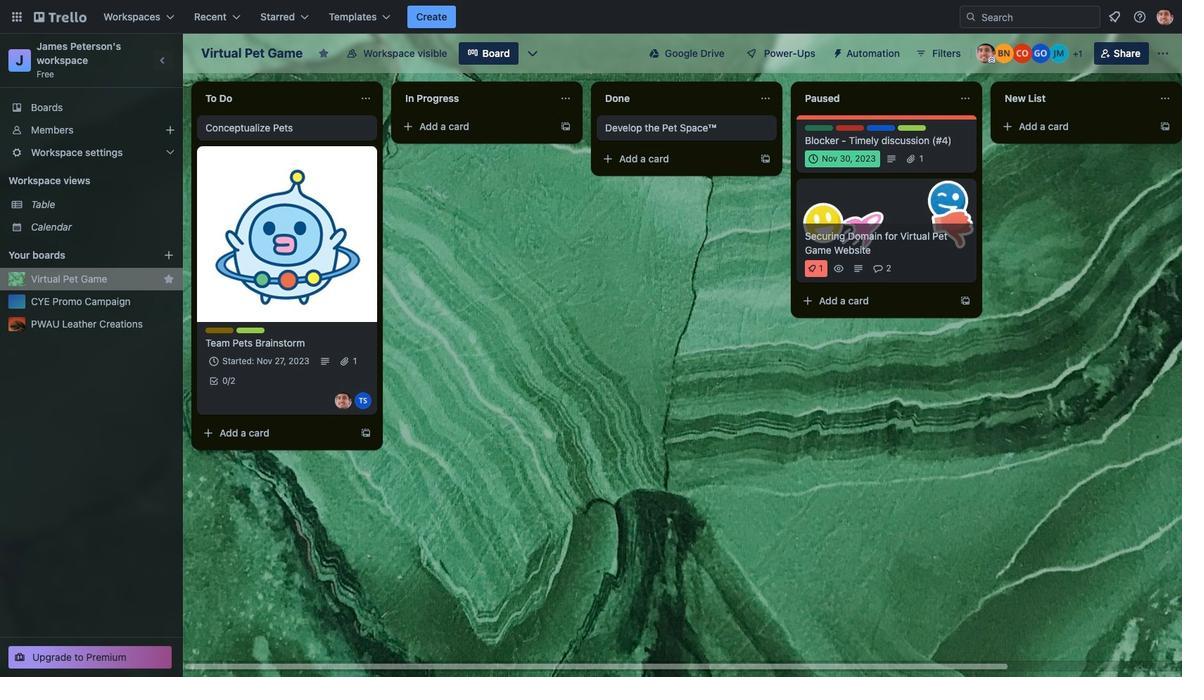 Task type: locate. For each thing, give the bounding box(es) containing it.
0 vertical spatial create from template… image
[[560, 121, 571, 132]]

create from template… image
[[1160, 121, 1171, 132], [960, 296, 971, 307]]

0 notifications image
[[1106, 8, 1123, 25]]

1 horizontal spatial create from template… image
[[560, 121, 571, 132]]

2 horizontal spatial james peterson (jamespeterson93) image
[[1157, 8, 1174, 25]]

None text field
[[197, 87, 355, 110]]

primary element
[[0, 0, 1182, 34]]

0 horizontal spatial create from template… image
[[360, 428, 372, 439]]

create from template… image
[[560, 121, 571, 132], [760, 153, 771, 165], [360, 428, 372, 439]]

2 horizontal spatial create from template… image
[[760, 153, 771, 165]]

james peterson (jamespeterson93) image
[[1157, 8, 1174, 25], [976, 44, 996, 63], [335, 393, 352, 410]]

1 horizontal spatial create from template… image
[[1160, 121, 1171, 132]]

None text field
[[397, 87, 555, 110], [597, 87, 754, 110], [797, 87, 954, 110], [996, 87, 1154, 110], [397, 87, 555, 110], [597, 87, 754, 110], [797, 87, 954, 110], [996, 87, 1154, 110]]

1 vertical spatial create from template… image
[[960, 296, 971, 307]]

color: red, title: "blocker" element
[[836, 125, 864, 131]]

Board name text field
[[194, 42, 310, 65]]

open information menu image
[[1133, 10, 1147, 24]]

james peterson (jamespeterson93) image left christina overa (christinaovera) image
[[976, 44, 996, 63]]

0 horizontal spatial create from template… image
[[960, 296, 971, 307]]

0 horizontal spatial james peterson (jamespeterson93) image
[[335, 393, 352, 410]]

2 vertical spatial create from template… image
[[360, 428, 372, 439]]

james peterson (jamespeterson93) image right open information menu icon
[[1157, 8, 1174, 25]]

google drive icon image
[[649, 49, 659, 58]]

None checkbox
[[805, 151, 880, 167]]

gary orlando (garyorlando) image
[[1031, 44, 1051, 63]]

show menu image
[[1156, 46, 1170, 61]]

0 vertical spatial james peterson (jamespeterson93) image
[[1157, 8, 1174, 25]]

james peterson (jamespeterson93) image for tara schultz (taraschultz7) icon
[[335, 393, 352, 410]]

1 vertical spatial james peterson (jamespeterson93) image
[[976, 44, 996, 63]]

this member is an admin of this board. image
[[989, 57, 995, 63]]

1 horizontal spatial james peterson (jamespeterson93) image
[[976, 44, 996, 63]]

james peterson (jamespeterson93) image left tara schultz (taraschultz7) icon
[[335, 393, 352, 410]]

2 vertical spatial james peterson (jamespeterson93) image
[[335, 393, 352, 410]]

james peterson (jamespeterson93) image for ben nelson (bennelson96) image
[[976, 44, 996, 63]]



Task type: describe. For each thing, give the bounding box(es) containing it.
star or unstar board image
[[318, 48, 330, 59]]

search image
[[966, 11, 977, 23]]

back to home image
[[34, 6, 87, 28]]

james peterson (jamespeterson93) image inside primary element
[[1157, 8, 1174, 25]]

starred icon image
[[163, 274, 175, 285]]

0 vertical spatial create from template… image
[[1160, 121, 1171, 132]]

jeremy miller (jeremymiller198) image
[[1049, 44, 1069, 63]]

color: green, title: "goal" element
[[805, 125, 833, 131]]

1 vertical spatial create from template… image
[[760, 153, 771, 165]]

workspace navigation collapse icon image
[[153, 51, 173, 70]]

customize views image
[[526, 46, 540, 61]]

your boards with 3 items element
[[8, 247, 142, 264]]

color: blue, title: "fyi" element
[[867, 125, 895, 131]]

color: bold lime, title: none image
[[898, 125, 926, 131]]

add board image
[[163, 250, 175, 261]]

sm image
[[827, 42, 847, 62]]

color: yellow, title: none image
[[205, 328, 234, 334]]

color: bold lime, title: "team task" element
[[236, 328, 265, 334]]

christina overa (christinaovera) image
[[1013, 44, 1032, 63]]

tara schultz (taraschultz7) image
[[355, 393, 372, 410]]

Search field
[[960, 6, 1101, 28]]

laugh image
[[923, 176, 973, 226]]

ben nelson (bennelson96) image
[[994, 44, 1014, 63]]



Task type: vqa. For each thing, say whether or not it's contained in the screenshot.
Lists icon in the top left of the page
no



